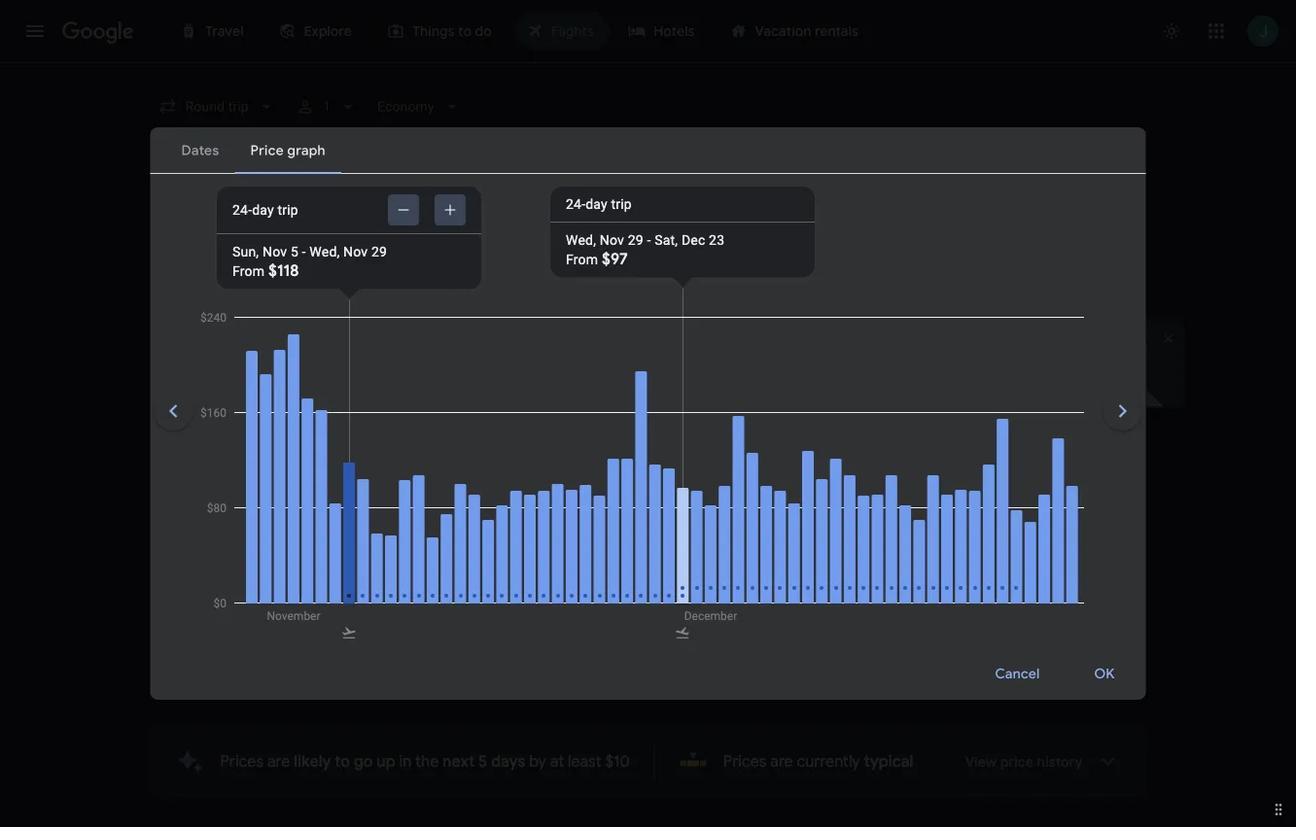 Task type: locate. For each thing, give the bounding box(es) containing it.
this price for this flight doesn't include overhead bin access. if you need a carry-on bag, use the bags filter to update prices. image
[[1012, 488, 1035, 511]]

1 vertical spatial co
[[833, 563, 858, 583]]

2 vertical spatial min
[[579, 563, 605, 583]]

ok
[[1094, 666, 1115, 683]]

round down this price for this flight doesn't include overhead bin access. if you need a carry-on bag, use the bags filter to update prices. icon
[[1014, 515, 1046, 529]]

1 vertical spatial 1
[[618, 368, 625, 382]]

1 vertical spatial $118
[[1037, 417, 1067, 437]]

0 horizontal spatial price
[[553, 201, 586, 219]]

72
[[793, 563, 809, 583]]

frontier inside 6:40 am – 5:36 pm frontier
[[241, 441, 283, 455]]

- down 72
[[793, 588, 797, 601]]

2 dfw from the top
[[530, 587, 555, 601]]

2 vertical spatial 1
[[656, 417, 662, 437]]

5 inside best departing flights main content
[[479, 752, 488, 772]]

hr
[[666, 441, 677, 455], [542, 490, 557, 510], [542, 563, 557, 583]]

2 horizontal spatial 1
[[656, 417, 662, 437]]

0 vertical spatial price
[[553, 201, 586, 219]]

emissions right +23% on the bottom of the page
[[825, 441, 881, 454]]

12:15 pm
[[313, 636, 373, 656]]

19
[[560, 490, 575, 510]]

kg inside 78 kg co 2
[[813, 490, 830, 510]]

1 vertical spatial price
[[1000, 754, 1034, 772]]

trip down "$178"
[[1049, 515, 1067, 529]]

nonstop
[[656, 490, 717, 510], [656, 563, 717, 583], [659, 636, 720, 656]]

2 left 15
[[530, 563, 538, 583]]

9:18 pm
[[315, 563, 369, 583]]

6:40 am
[[241, 417, 300, 437]]

hr inside 1 stop 6 hr 4 min cvg
[[666, 441, 677, 455]]

2 vertical spatial hr
[[542, 563, 557, 583]]

all filters
[[187, 201, 244, 219]]

1 stop flight. element
[[656, 417, 698, 440]]

+23%
[[793, 441, 822, 454]]

1 vertical spatial -
[[793, 515, 797, 528]]

hr inside 2 hr 19 min dfw – atl
[[542, 490, 557, 510]]

this price for this flight doesn't include overhead bin access. if you need a carry-on bag, use the bags filter to update prices. image
[[1009, 561, 1033, 584]]

1 frontier from the top
[[241, 441, 283, 455]]

min right 15
[[579, 563, 605, 583]]

0 horizontal spatial 5
[[291, 244, 299, 260]]

and right charges
[[758, 368, 778, 382]]

kg right 78
[[813, 490, 830, 510]]

1 are from the left
[[267, 752, 290, 772]]

prices left include
[[402, 368, 436, 382]]

1 horizontal spatial prices
[[402, 368, 436, 382]]

round for $178
[[1014, 515, 1046, 529]]

1 vertical spatial nonstop
[[656, 563, 717, 583]]

round trip for $118
[[1014, 442, 1067, 456]]

convenience
[[301, 368, 369, 382]]

-26% emissions
[[793, 515, 879, 528]]

2 inside 2 hr 15 min dfw – atl
[[530, 563, 538, 583]]

are
[[267, 752, 290, 772], [771, 752, 793, 772]]

hr for 2 hr 19 min
[[542, 490, 557, 510]]

any dates
[[446, 283, 512, 301]]

– for 9:18 pm
[[302, 563, 311, 583]]

1 and from the left
[[277, 368, 297, 382]]

price right bags popup button
[[553, 201, 586, 219]]

– up tickets
[[302, 563, 311, 583]]

– inside 6:40 am – 5:36 pm frontier
[[304, 417, 313, 437]]

find the best price region
[[150, 273, 1206, 408]]

track prices
[[183, 283, 263, 301]]

$178
[[1035, 490, 1067, 510]]

$118 left scroll forward "image"
[[1037, 417, 1067, 437]]

airlines button
[[357, 195, 450, 226]]

min for 2 hr 19 min
[[579, 490, 605, 510]]

72 kg co 2
[[793, 563, 865, 586]]

1 vertical spatial dfw
[[530, 587, 555, 601]]

5 left wed,
[[291, 244, 299, 260]]

8:54 pm
[[314, 490, 371, 510]]

currently
[[797, 752, 860, 772]]

0 vertical spatial hr
[[666, 441, 677, 455]]

price up cancel
[[1030, 636, 1067, 656]]

dfw inside 2 hr 15 min dfw – atl
[[530, 587, 555, 601]]

1 vertical spatial nonstop flight. element
[[656, 563, 717, 586]]

kg inside 72 kg co 2
[[813, 563, 830, 583]]

1
[[323, 99, 331, 115], [618, 368, 625, 382], [656, 417, 662, 437]]

3 round trip from the top
[[1014, 588, 1067, 602]]

1 horizontal spatial $118
[[1037, 417, 1067, 437]]

round trip down "$118" 'text field'
[[1014, 442, 1067, 456]]

price
[[247, 368, 274, 382], [1000, 754, 1034, 772]]

scroll backward image
[[150, 388, 197, 435]]

+
[[563, 368, 570, 382]]

0 vertical spatial round
[[1014, 442, 1046, 456]]

– left the 5:36 pm text box
[[304, 417, 313, 437]]

1 horizontal spatial nov
[[296, 283, 322, 301]]

0 vertical spatial min
[[690, 441, 711, 455]]

– down 19
[[555, 514, 563, 528]]

price inside price unavailable
[[1030, 636, 1067, 656]]

emissions
[[825, 441, 881, 454], [823, 515, 879, 528], [823, 588, 879, 601]]

1 horizontal spatial and
[[758, 368, 778, 382]]

118 US dollars text field
[[1037, 417, 1067, 437]]

min right 19
[[579, 490, 605, 510]]

trip down "$118" 'text field'
[[1049, 442, 1067, 456]]

1 horizontal spatial are
[[771, 752, 793, 772]]

– down 15
[[555, 587, 563, 601]]

2 atl from the top
[[563, 587, 584, 601]]

nov 5 – 29
[[296, 283, 362, 301]]

1 vertical spatial frontier
[[241, 514, 283, 528]]

stop
[[666, 417, 698, 437]]

31%
[[797, 588, 820, 601]]

2 hr 19 min dfw – atl
[[530, 490, 605, 528]]

separate tickets booked together
[[241, 587, 421, 601]]

prices
[[222, 283, 263, 301]]

trip for +23% emissions
[[1049, 442, 1067, 456]]

emissions for 78
[[823, 515, 879, 528]]

prices for prices are likely to go up in the next 5 days by at least $10
[[220, 752, 264, 772]]

co up -31% emissions
[[833, 563, 858, 583]]

0 vertical spatial 5
[[291, 244, 299, 260]]

1 horizontal spatial 5
[[479, 752, 488, 772]]

price right view
[[1000, 754, 1034, 772]]

nonstop flight. element for 2 hr 15 min
[[656, 563, 717, 586]]

dfw down total duration 2 hr 15 min. element
[[530, 587, 555, 601]]

prices are likely to go up in the next 5 days by at least $10
[[220, 752, 630, 772]]

0 vertical spatial nonstop flight. element
[[656, 490, 717, 513]]

0 horizontal spatial $118
[[268, 261, 299, 281]]

2 vertical spatial round
[[1014, 588, 1046, 602]]

min right 4 in the bottom of the page
[[690, 441, 711, 455]]

trip
[[278, 202, 298, 218], [1049, 442, 1067, 456], [1049, 515, 1067, 529], [1049, 588, 1067, 602]]

0 vertical spatial frontier
[[241, 441, 283, 455]]

trip right day
[[278, 202, 298, 218]]

1 round from the top
[[1014, 442, 1046, 456]]

frontier down 5:35 pm
[[241, 514, 283, 528]]

3 round from the top
[[1014, 588, 1046, 602]]

on
[[230, 368, 244, 382]]

1 for 1
[[323, 99, 331, 115]]

round down "$118" 'text field'
[[1014, 442, 1046, 456]]

round down this price for this flight doesn't include overhead bin access. if you need a carry-on bag, use the bags filter to update prices. image
[[1014, 588, 1046, 602]]

0 horizontal spatial are
[[267, 752, 290, 772]]

prices
[[402, 368, 436, 382], [220, 752, 264, 772], [723, 752, 767, 772]]

co inside 72 kg co 2
[[833, 563, 858, 583]]

round trip down $233 'text field'
[[1014, 588, 1067, 602]]

$118 up learn more about tracked prices image
[[268, 261, 299, 281]]

Arrival time: 9:18 PM. text field
[[315, 563, 369, 583]]

1 atl from the top
[[563, 514, 584, 528]]

round trip down "$178"
[[1014, 515, 1067, 529]]

price inside price popup button
[[553, 201, 586, 219]]

2 up -31% emissions
[[858, 569, 865, 586]]

frontier down 6:40 am
[[241, 441, 283, 455]]

2 vertical spatial -
[[793, 588, 797, 601]]

+23% emissions
[[793, 441, 881, 454]]

1 dfw from the top
[[530, 514, 555, 528]]

1 vertical spatial emissions
[[823, 515, 879, 528]]

atl down 19
[[563, 514, 584, 528]]

1 vertical spatial kg
[[813, 563, 830, 583]]

1 vertical spatial round trip
[[1014, 515, 1067, 529]]

cvg
[[714, 441, 738, 455]]

2 horizontal spatial prices
[[723, 752, 767, 772]]

dfw for 2 hr 19 min
[[530, 514, 555, 528]]

None search field
[[150, 89, 1146, 258]]

go
[[354, 752, 373, 772]]

emissions down 72 kg co 2
[[823, 588, 879, 601]]

none search field containing all filters
[[150, 89, 1146, 258]]

1 horizontal spatial price
[[1030, 636, 1067, 656]]

0 horizontal spatial 1
[[323, 99, 331, 115]]

- down 78
[[793, 515, 797, 528]]

- left wed,
[[302, 244, 306, 260]]

0 horizontal spatial price
[[247, 368, 274, 382]]

min inside 2 hr 15 min dfw – atl
[[579, 563, 605, 583]]

0 vertical spatial -
[[302, 244, 306, 260]]

hr left 19
[[542, 490, 557, 510]]

layover (1 of 1) is a 6 hr 4 min layover at cincinnati/northern kentucky international airport in cincinnati. element
[[656, 440, 783, 456]]

ok button
[[1071, 651, 1138, 698]]

best
[[150, 338, 191, 363]]

2 round trip from the top
[[1014, 515, 1067, 529]]

1 horizontal spatial 1
[[618, 368, 625, 382]]

1 inside 1 stop 6 hr 4 min cvg
[[656, 417, 662, 437]]

$118
[[268, 261, 299, 281], [1037, 417, 1067, 437]]

2 left 19
[[530, 490, 538, 510]]

nonstop for 2 hr 15 min
[[656, 563, 717, 583]]

are left likely
[[267, 752, 290, 772]]

1 vertical spatial price
[[1030, 636, 1067, 656]]

0 horizontal spatial and
[[277, 368, 297, 382]]

2 inside 78 kg co 2
[[858, 496, 865, 513]]

0 vertical spatial dfw
[[530, 514, 555, 528]]

– inside 2 hr 19 min dfw – atl
[[555, 514, 563, 528]]

0 vertical spatial 1
[[323, 99, 331, 115]]

co inside 78 kg co 2
[[833, 490, 858, 510]]

1 vertical spatial min
[[579, 490, 605, 510]]

emissions for 72
[[823, 588, 879, 601]]

prices left "currently"
[[723, 752, 767, 772]]

2 are from the left
[[771, 752, 793, 772]]

5 inside sun, nov 5 - wed, nov 29 from $118
[[291, 244, 299, 260]]

0 vertical spatial round trip
[[1014, 442, 1067, 456]]

dfw down total duration 2 hr 19 min. element
[[530, 514, 555, 528]]

1 vertical spatial round
[[1014, 515, 1046, 529]]

2 vertical spatial nonstop flight. element
[[659, 636, 720, 659]]

min inside 2 hr 19 min dfw – atl
[[579, 490, 605, 510]]

hr left 4 in the bottom of the page
[[666, 441, 677, 455]]

nov right sun,
[[263, 244, 287, 260]]

min for 2 hr 15 min
[[579, 563, 605, 583]]

frontier for 6:40 am
[[241, 441, 283, 455]]

view price history
[[966, 754, 1083, 772]]

hr left 15
[[542, 563, 557, 583]]

2 and from the left
[[758, 368, 778, 382]]

– right 5:35 pm text field
[[300, 490, 310, 510]]

round
[[1014, 442, 1046, 456], [1014, 515, 1046, 529], [1014, 588, 1046, 602]]

all
[[187, 201, 204, 219]]

price right the on at the top left
[[247, 368, 274, 382]]

separate tickets booked together. this trip includes tickets from multiple airlines. missed connections may be protected by kiwi.com.. element
[[241, 587, 421, 601]]

all filters button
[[150, 195, 260, 226]]

and down flights
[[277, 368, 297, 382]]

0 vertical spatial co
[[833, 490, 858, 510]]

1 vertical spatial 5
[[479, 752, 488, 772]]

atl inside 2 hr 15 min dfw – atl
[[563, 587, 584, 601]]

– inside 5:35 pm – 8:54 pm frontier
[[300, 490, 310, 510]]

0 vertical spatial kg
[[813, 490, 830, 510]]

hr inside 2 hr 15 min dfw – atl
[[542, 563, 557, 583]]

kg right 72
[[813, 563, 830, 583]]

for
[[599, 368, 615, 382]]

nov left 29
[[343, 244, 368, 260]]

emissions down 78 kg co 2
[[823, 515, 879, 528]]

sun, nov 5 - wed, nov 29 from $118
[[232, 244, 387, 281]]

frontier inside 5:35 pm – 8:54 pm frontier
[[241, 514, 283, 528]]

2 frontier from the top
[[241, 514, 283, 528]]

$118 inside best departing flights main content
[[1037, 417, 1067, 437]]

are left "currently"
[[771, 752, 793, 772]]

atl inside 2 hr 19 min dfw – atl
[[563, 514, 584, 528]]

1 round trip from the top
[[1014, 442, 1067, 456]]

fees
[[573, 368, 596, 382]]

Arrival time: 12:15 PM. text field
[[313, 636, 373, 656]]

2 vertical spatial round trip
[[1014, 588, 1067, 602]]

Departure time: 6:40 AM. text field
[[241, 417, 300, 437]]

history
[[1037, 754, 1083, 772]]

0 vertical spatial emissions
[[825, 441, 881, 454]]

and
[[277, 368, 297, 382], [758, 368, 778, 382]]

nonstop flight. element for 2 hr 19 min
[[656, 490, 717, 513]]

nov down sun, nov 5 - wed, nov 29 from $118
[[296, 283, 322, 301]]

co up the -26% emissions on the bottom right of page
[[833, 490, 858, 510]]

2 horizontal spatial nov
[[343, 244, 368, 260]]

2
[[530, 490, 538, 510], [858, 496, 865, 513], [530, 563, 538, 583], [858, 569, 865, 586]]

min inside 1 stop 6 hr 4 min cvg
[[690, 441, 711, 455]]

nonstop flight. element
[[656, 490, 717, 513], [656, 563, 717, 586], [659, 636, 720, 659]]

0 horizontal spatial prices
[[220, 752, 264, 772]]

1 inside popup button
[[323, 99, 331, 115]]

atl for 19
[[563, 514, 584, 528]]

2 vertical spatial emissions
[[823, 588, 879, 601]]

prices left likely
[[220, 752, 264, 772]]

2 round from the top
[[1014, 515, 1046, 529]]

0 vertical spatial price
[[247, 368, 274, 382]]

1 for 1 stop 6 hr 4 min cvg
[[656, 417, 662, 437]]

atl
[[563, 514, 584, 528], [563, 587, 584, 601]]

kg
[[813, 490, 830, 510], [813, 563, 830, 583]]

-
[[302, 244, 306, 260], [793, 515, 797, 528], [793, 588, 797, 601]]

$118 inside sun, nov 5 - wed, nov 29 from $118
[[268, 261, 299, 281]]

trip for 78
[[1049, 515, 1067, 529]]

prices for prices include required taxes + fees for 1 adult. optional charges and
[[402, 368, 436, 382]]

1 vertical spatial hr
[[542, 490, 557, 510]]

1 kg from the top
[[813, 490, 830, 510]]

0 vertical spatial $118
[[268, 261, 299, 281]]

0 vertical spatial nonstop
[[656, 490, 717, 510]]

dfw inside 2 hr 19 min dfw – atl
[[530, 514, 555, 528]]

6:03 pm
[[241, 563, 298, 583]]

2 up the -26% emissions on the bottom right of page
[[858, 496, 865, 513]]

5 right next
[[479, 752, 488, 772]]

2 kg from the top
[[813, 563, 830, 583]]

nov
[[263, 244, 287, 260], [343, 244, 368, 260], [296, 283, 322, 301]]

atl down 15
[[563, 587, 584, 601]]

29
[[371, 244, 387, 260]]

0 vertical spatial atl
[[563, 514, 584, 528]]

–
[[304, 417, 313, 437], [300, 490, 310, 510], [555, 514, 563, 528], [302, 563, 311, 583], [555, 587, 563, 601]]

trip down $233 'text field'
[[1049, 588, 1067, 602]]

adult.
[[628, 368, 659, 382]]

ranked based on price and convenience
[[150, 368, 369, 382]]

0 horizontal spatial nov
[[263, 244, 287, 260]]

1 vertical spatial atl
[[563, 587, 584, 601]]

1 horizontal spatial price
[[1000, 754, 1034, 772]]



Task type: describe. For each thing, give the bounding box(es) containing it.
taxes
[[530, 368, 560, 382]]

1 button
[[288, 89, 366, 124]]

24-
[[232, 202, 252, 218]]

233 US dollars text field
[[1033, 563, 1067, 583]]

total duration 9 hr 56 min. element
[[530, 418, 656, 440]]

nonstop for 2 hr 19 min
[[656, 490, 717, 510]]

view
[[966, 754, 997, 772]]

price for price
[[553, 201, 586, 219]]

co for 78
[[833, 490, 858, 510]]

up
[[377, 752, 395, 772]]

cancel
[[995, 666, 1040, 683]]

2 hr 15 min dfw – atl
[[530, 563, 605, 601]]

4
[[680, 441, 687, 455]]

scroll forward image
[[1099, 388, 1146, 435]]

total duration 2 hr 15 min. element
[[530, 563, 656, 586]]

filters
[[207, 201, 244, 219]]

2 inside 2 hr 19 min dfw – atl
[[530, 490, 538, 510]]

5:35 pm – 8:54 pm frontier
[[241, 490, 371, 528]]

6:03 pm – 9:18 pm
[[241, 563, 369, 583]]

include
[[439, 368, 479, 382]]

sun,
[[232, 244, 259, 260]]

round trip for $233
[[1014, 588, 1067, 602]]

Return text field
[[995, 133, 1085, 186]]

round for $233
[[1014, 588, 1046, 602]]

2 vertical spatial nonstop
[[659, 636, 720, 656]]

$233
[[1033, 563, 1067, 583]]

charges
[[711, 368, 755, 382]]

- for 2 hr 15 min
[[793, 588, 797, 601]]

learn more about tracked prices image
[[267, 283, 284, 301]]

prices are currently typical
[[723, 752, 914, 772]]

5:36 pm
[[317, 417, 373, 437]]

price unavailable
[[985, 636, 1067, 675]]

typical
[[864, 752, 914, 772]]

15
[[560, 563, 575, 583]]

– for 5:36 pm
[[304, 417, 313, 437]]

atl for 15
[[563, 587, 584, 601]]

2 inside 72 kg co 2
[[858, 569, 865, 586]]

6:40 am – 5:36 pm frontier
[[241, 417, 373, 455]]

24-day trip
[[232, 202, 298, 218]]

Departure time: 5:35 PM. text field
[[241, 490, 297, 510]]

required
[[482, 368, 527, 382]]

– for 8:54 pm
[[300, 490, 310, 510]]

wed,
[[310, 244, 340, 260]]

ranked
[[150, 368, 191, 382]]

6
[[656, 441, 663, 455]]

total duration 2 hr 19 min. element
[[530, 490, 656, 513]]

stops
[[279, 201, 316, 219]]

kg for 78
[[813, 490, 830, 510]]

prices include required taxes + fees for 1 adult. optional charges and
[[402, 368, 781, 382]]

together
[[375, 587, 421, 601]]

least
[[568, 752, 602, 772]]

- for 2 hr 19 min
[[793, 515, 797, 528]]

Arrival time: 8:54 PM. text field
[[314, 490, 371, 510]]

– inside 2 hr 15 min dfw – atl
[[555, 587, 563, 601]]

bags button
[[458, 195, 534, 226]]

best departing flights main content
[[150, 273, 1206, 828]]

separate
[[241, 587, 289, 601]]

tickets
[[292, 587, 329, 601]]

from
[[232, 264, 265, 280]]

close image
[[1161, 331, 1176, 347]]

co for 72
[[833, 563, 858, 583]]

178 US dollars text field
[[1035, 490, 1067, 510]]

frontier for 5:35 pm
[[241, 514, 283, 528]]

leaves dallas/fort worth international airport at 6:40 am on sunday, november 5 and arrives at hartsfield-jackson atlanta international airport at 5:36 pm on sunday, november 5. element
[[241, 417, 373, 437]]

unavailable
[[985, 655, 1067, 675]]

bags
[[469, 201, 501, 219]]

in
[[399, 752, 412, 772]]

78
[[793, 490, 809, 510]]

Departure text field
[[831, 133, 920, 186]]

track
[[183, 283, 219, 301]]

- inside sun, nov 5 - wed, nov 29 from $118
[[302, 244, 306, 260]]

5 – 29
[[325, 283, 362, 301]]

round for $118
[[1014, 442, 1046, 456]]

day
[[252, 202, 274, 218]]

5:35 pm
[[241, 490, 297, 510]]

78 kg co 2
[[793, 490, 865, 513]]

leaves dallas/fort worth international airport at 6:03 pm on sunday, november 5 and arrives at hartsfield-jackson atlanta international airport at 9:18 pm on sunday, november 5. element
[[241, 563, 369, 583]]

price for price unavailable
[[1030, 636, 1067, 656]]

to
[[335, 752, 350, 772]]

spirit
[[432, 587, 461, 601]]

by
[[529, 752, 547, 772]]

kg for 72
[[813, 563, 830, 583]]

are for currently
[[771, 752, 793, 772]]

prices for prices are currently typical
[[723, 752, 767, 772]]

emissions inside popup button
[[825, 441, 881, 454]]

Departure time: 6:03 PM. text field
[[241, 563, 298, 583]]

trip for 72
[[1049, 588, 1067, 602]]

26%
[[797, 515, 820, 528]]

at
[[550, 752, 564, 772]]

-31% emissions
[[793, 588, 879, 601]]

departing
[[195, 338, 284, 363]]

leaves dallas/fort worth international airport at 5:35 pm on sunday, november 5 and arrives at hartsfield-jackson atlanta international airport at 8:54 pm on sunday, november 5. element
[[241, 490, 371, 510]]

cancel button
[[972, 651, 1063, 698]]

stops button
[[268, 195, 349, 226]]

price button
[[542, 195, 619, 226]]

round trip for $178
[[1014, 515, 1067, 529]]

the
[[415, 752, 439, 772]]

1 stop 6 hr 4 min cvg
[[656, 417, 738, 455]]

hr for 2 hr 15 min
[[542, 563, 557, 583]]

$10
[[605, 752, 630, 772]]

optional
[[662, 368, 708, 382]]

likely
[[294, 752, 331, 772]]

dates
[[475, 283, 512, 301]]

best departing flights
[[150, 338, 345, 363]]

flights
[[289, 338, 345, 363]]

dfw for 2 hr 15 min
[[530, 587, 555, 601]]

are for likely
[[267, 752, 290, 772]]

nov inside find the best price region
[[296, 283, 322, 301]]

booked
[[332, 587, 372, 601]]

next
[[443, 752, 475, 772]]

+23% emissions button
[[787, 418, 897, 459]]

Arrival time: 5:36 PM. text field
[[317, 417, 373, 437]]

airlines
[[368, 201, 417, 219]]



Task type: vqa. For each thing, say whether or not it's contained in the screenshot.
Footer inside the Google Maps Element
no



